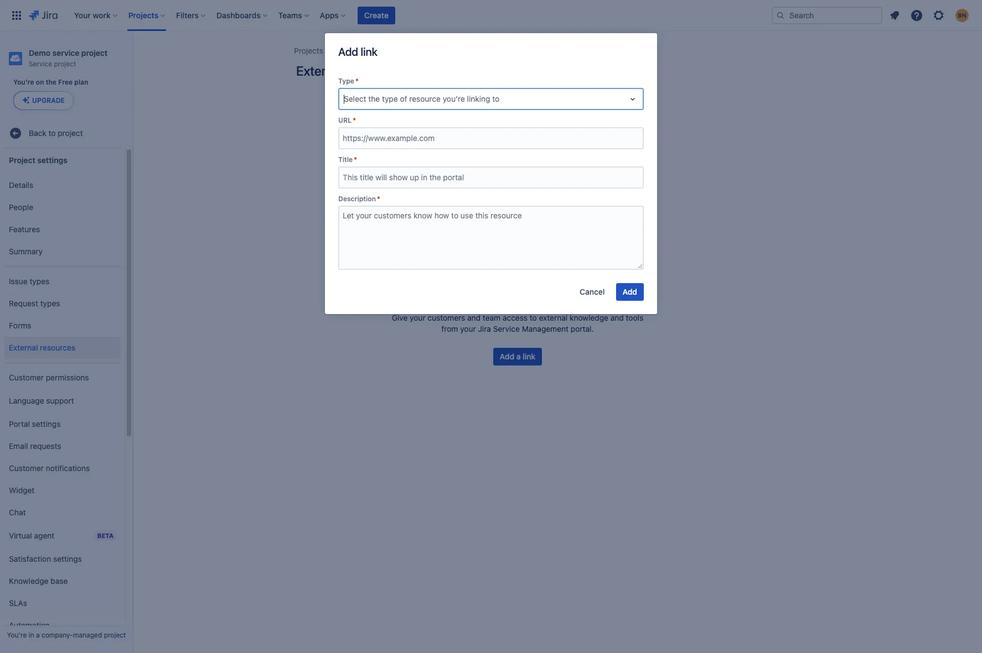 Task type: vqa. For each thing, say whether or not it's contained in the screenshot.
the middle Add
yes



Task type: describe. For each thing, give the bounding box(es) containing it.
customer permissions link
[[4, 367, 120, 389]]

to right linking
[[492, 94, 500, 104]]

you're for you're in a company-managed project
[[7, 632, 27, 640]]

https://www.example.com field
[[339, 128, 643, 148]]

create
[[364, 10, 389, 20]]

to inside give your customers and team access to external knowledge and tools from your jira service management portal.
[[530, 313, 537, 323]]

base
[[51, 577, 68, 586]]

settings for project settings
[[37, 155, 67, 165]]

* for url *
[[353, 116, 356, 125]]

widget link
[[4, 480, 120, 502]]

title *
[[338, 156, 357, 164]]

you're for you're on the free plan
[[13, 78, 34, 86]]

description
[[338, 195, 376, 203]]

give
[[392, 313, 408, 323]]

project right managed
[[104, 632, 126, 640]]

Search field
[[772, 6, 883, 24]]

management
[[522, 324, 569, 334]]

on
[[36, 78, 44, 86]]

1 and from the left
[[467, 313, 481, 323]]

email requests
[[9, 442, 61, 451]]

customer notifications link
[[4, 458, 120, 480]]

2 vertical spatial your
[[460, 324, 476, 334]]

projects
[[294, 46, 323, 55]]

select the type of resource you're linking to
[[344, 94, 500, 104]]

widget
[[9, 486, 35, 495]]

request types
[[9, 299, 60, 308]]

back to project link
[[4, 122, 128, 145]]

requests
[[30, 442, 61, 451]]

tools
[[626, 313, 644, 323]]

select
[[344, 94, 366, 104]]

email
[[9, 442, 28, 451]]

demo for demo service project
[[337, 46, 358, 55]]

virtual
[[9, 531, 32, 541]]

jira
[[478, 324, 491, 334]]

request
[[9, 299, 38, 308]]

issue types link
[[4, 271, 120, 293]]

external resources link
[[4, 337, 120, 359]]

external resources inside group
[[9, 343, 75, 353]]

0 vertical spatial external resources
[[296, 63, 403, 79]]

projects link
[[294, 44, 323, 58]]

notifications
[[46, 464, 90, 473]]

0 vertical spatial from
[[552, 291, 575, 303]]

project for back to project
[[58, 128, 83, 138]]

a inside button
[[517, 352, 521, 362]]

demo for demo service project service project
[[29, 48, 50, 58]]

demo service project service project
[[29, 48, 108, 68]]

details link
[[4, 175, 120, 197]]

issue types
[[9, 277, 49, 286]]

to right out
[[447, 291, 456, 303]]

* for type *
[[355, 77, 359, 85]]

knowledge
[[570, 313, 609, 323]]

agent
[[34, 531, 54, 541]]

customer for customer notifications
[[9, 464, 44, 473]]

demo service project link
[[337, 44, 413, 58]]

features
[[9, 225, 40, 234]]

team
[[483, 313, 501, 323]]

add for add
[[623, 287, 637, 297]]

0 horizontal spatial your
[[410, 313, 426, 323]]

details
[[9, 180, 33, 190]]

back to project
[[29, 128, 83, 138]]

satisfaction
[[9, 555, 51, 564]]

of
[[400, 94, 407, 104]]

external inside give your customers and team access to external knowledge and tools from your jira service management portal.
[[539, 313, 568, 323]]

email requests link
[[4, 436, 120, 458]]

in
[[29, 632, 34, 640]]

0 vertical spatial your
[[577, 291, 599, 303]]

chat link
[[4, 502, 120, 524]]

knowledge
[[9, 577, 48, 586]]

give your customers and team access to external knowledge and tools from your jira service management portal.
[[392, 313, 644, 334]]

type
[[382, 94, 398, 104]]

project settings
[[9, 155, 67, 165]]

language support
[[9, 396, 74, 406]]

type *
[[338, 77, 359, 85]]

description *
[[338, 195, 380, 203]]

satisfaction settings link
[[4, 549, 120, 571]]

cancel button
[[573, 283, 612, 301]]

link
[[405, 291, 426, 303]]

add a link button
[[493, 348, 542, 366]]

link out to external resources from your portal
[[405, 291, 630, 303]]

from inside give your customers and team access to external knowledge and tools from your jira service management portal.
[[442, 324, 458, 334]]

managed
[[73, 632, 102, 640]]

you're
[[443, 94, 465, 104]]

to right the back
[[48, 128, 56, 138]]

portal.
[[571, 324, 594, 334]]

1 horizontal spatial the
[[368, 94, 380, 104]]

service for demo service project service project
[[52, 48, 79, 58]]

add link
[[338, 45, 378, 58]]

service inside demo service project service project
[[29, 60, 52, 68]]

Let your customers know how to use this resource text field
[[338, 206, 644, 270]]

linking
[[467, 94, 490, 104]]

project for demo service project service project
[[81, 48, 108, 58]]

create banner
[[0, 0, 982, 31]]

add button
[[616, 283, 644, 301]]

slas
[[9, 599, 27, 608]]

service inside give your customers and team access to external knowledge and tools from your jira service management portal.
[[493, 324, 520, 334]]



Task type: locate. For each thing, give the bounding box(es) containing it.
people link
[[4, 197, 120, 219]]

service for demo service project
[[360, 46, 386, 55]]

add for add a link
[[500, 352, 514, 362]]

project up plan
[[81, 48, 108, 58]]

your up knowledge at the top of page
[[577, 291, 599, 303]]

service
[[360, 46, 386, 55], [52, 48, 79, 58]]

0 horizontal spatial link
[[361, 45, 378, 58]]

0 horizontal spatial service
[[29, 60, 52, 68]]

external resources down forms link
[[9, 343, 75, 353]]

and
[[467, 313, 481, 323], [611, 313, 624, 323]]

customer inside "link"
[[9, 464, 44, 473]]

summary link
[[4, 241, 120, 263]]

0 horizontal spatial the
[[46, 78, 56, 86]]

add up tools
[[623, 287, 637, 297]]

2 vertical spatial settings
[[53, 555, 82, 564]]

knowledge base link
[[4, 571, 120, 593]]

title
[[338, 156, 353, 164]]

1 group from the top
[[4, 171, 120, 266]]

features link
[[4, 219, 120, 241]]

* right 'description'
[[377, 195, 380, 203]]

1 vertical spatial the
[[368, 94, 380, 104]]

1 horizontal spatial add
[[500, 352, 514, 362]]

and left tools
[[611, 313, 624, 323]]

settings up requests
[[32, 420, 61, 429]]

1 horizontal spatial external resources
[[296, 63, 403, 79]]

you're
[[13, 78, 34, 86], [7, 632, 27, 640]]

cancel
[[580, 287, 605, 297]]

external
[[459, 291, 498, 303], [539, 313, 568, 323]]

language
[[9, 396, 44, 406]]

forms
[[9, 321, 31, 330]]

settings for portal settings
[[32, 420, 61, 429]]

automation
[[9, 621, 50, 631]]

primary element
[[7, 0, 772, 31]]

1 vertical spatial you're
[[7, 632, 27, 640]]

1 horizontal spatial your
[[460, 324, 476, 334]]

add a link
[[500, 352, 536, 362]]

project for demo service project
[[388, 46, 413, 55]]

0 horizontal spatial service
[[52, 48, 79, 58]]

project up the free
[[54, 60, 76, 68]]

1 horizontal spatial service
[[360, 46, 386, 55]]

* right title
[[354, 156, 357, 164]]

1 vertical spatial external
[[9, 343, 38, 353]]

customers
[[428, 313, 465, 323]]

you're in a company-managed project
[[7, 632, 126, 640]]

None text field
[[344, 94, 346, 105]]

the
[[46, 78, 56, 86], [368, 94, 380, 104]]

chat
[[9, 508, 26, 518]]

settings inside satisfaction settings link
[[53, 555, 82, 564]]

group containing customer permissions
[[4, 363, 120, 654]]

1 horizontal spatial external
[[296, 63, 343, 79]]

settings for satisfaction settings
[[53, 555, 82, 564]]

project down primary element
[[388, 46, 413, 55]]

0 horizontal spatial from
[[442, 324, 458, 334]]

0 horizontal spatial external
[[459, 291, 498, 303]]

external down forms
[[9, 343, 38, 353]]

link inside button
[[523, 352, 536, 362]]

external resources
[[296, 63, 403, 79], [9, 343, 75, 353]]

1 vertical spatial a
[[36, 632, 40, 640]]

types
[[30, 277, 49, 286], [40, 299, 60, 308]]

0 horizontal spatial external
[[9, 343, 38, 353]]

demo up on
[[29, 48, 50, 58]]

resources inside group
[[40, 343, 75, 353]]

1 horizontal spatial a
[[517, 352, 521, 362]]

external up management
[[539, 313, 568, 323]]

portal
[[602, 291, 630, 303]]

from left "cancel"
[[552, 291, 575, 303]]

to
[[492, 94, 500, 104], [48, 128, 56, 138], [447, 291, 456, 303], [530, 313, 537, 323]]

0 horizontal spatial a
[[36, 632, 40, 640]]

* right 'url'
[[353, 116, 356, 125]]

0 vertical spatial link
[[361, 45, 378, 58]]

1 vertical spatial external
[[539, 313, 568, 323]]

0 horizontal spatial external resources
[[9, 343, 75, 353]]

settings inside portal settings link
[[32, 420, 61, 429]]

service down access
[[493, 324, 520, 334]]

access
[[503, 313, 528, 323]]

people
[[9, 203, 33, 212]]

1 vertical spatial customer
[[9, 464, 44, 473]]

company-
[[42, 632, 73, 640]]

2 horizontal spatial resources
[[501, 291, 549, 303]]

add
[[338, 45, 358, 58], [623, 287, 637, 297], [500, 352, 514, 362]]

url
[[338, 116, 352, 125]]

to up management
[[530, 313, 537, 323]]

group containing details
[[4, 171, 120, 266]]

1 horizontal spatial service
[[493, 324, 520, 334]]

customer for customer permissions
[[9, 373, 44, 382]]

support
[[46, 396, 74, 406]]

a right 'in'
[[36, 632, 40, 640]]

1 horizontal spatial and
[[611, 313, 624, 323]]

upgrade button
[[14, 92, 73, 110]]

settings up 'knowledge base' link
[[53, 555, 82, 564]]

customer up widget
[[9, 464, 44, 473]]

project right the back
[[58, 128, 83, 138]]

service up the free
[[52, 48, 79, 58]]

1 horizontal spatial resources
[[346, 63, 403, 79]]

2 horizontal spatial add
[[623, 287, 637, 297]]

external up team
[[459, 291, 498, 303]]

types down issue types link
[[40, 299, 60, 308]]

demo
[[337, 46, 358, 55], [29, 48, 50, 58]]

1 vertical spatial service
[[493, 324, 520, 334]]

2 vertical spatial resources
[[40, 343, 75, 353]]

1 horizontal spatial external
[[539, 313, 568, 323]]

and up the jira
[[467, 313, 481, 323]]

portal
[[9, 420, 30, 429]]

satisfaction settings
[[9, 555, 82, 564]]

permissions
[[46, 373, 89, 382]]

0 horizontal spatial demo
[[29, 48, 50, 58]]

demo inside demo service project service project
[[29, 48, 50, 58]]

resources down demo service project link
[[346, 63, 403, 79]]

resources up access
[[501, 291, 549, 303]]

service inside demo service project link
[[360, 46, 386, 55]]

2 horizontal spatial your
[[577, 291, 599, 303]]

external
[[296, 63, 343, 79], [9, 343, 38, 353]]

create button
[[358, 6, 395, 24]]

service down create button
[[360, 46, 386, 55]]

1 horizontal spatial from
[[552, 291, 575, 303]]

This title will show up in the portal field
[[339, 168, 643, 188]]

automation link
[[4, 615, 120, 637]]

the left the type
[[368, 94, 380, 104]]

service up on
[[29, 60, 52, 68]]

your left the jira
[[460, 324, 476, 334]]

demo up type
[[337, 46, 358, 55]]

0 vertical spatial external
[[296, 63, 343, 79]]

add up type *
[[338, 45, 358, 58]]

0 vertical spatial resources
[[346, 63, 403, 79]]

beta
[[97, 533, 114, 540]]

jira image
[[29, 9, 57, 22], [29, 9, 57, 22]]

1 vertical spatial from
[[442, 324, 458, 334]]

from down customers
[[442, 324, 458, 334]]

0 horizontal spatial resources
[[40, 343, 75, 353]]

group
[[4, 171, 120, 266], [4, 266, 120, 363], [4, 363, 120, 654]]

search image
[[776, 11, 785, 20]]

external down projects 'link'
[[296, 63, 343, 79]]

0 vertical spatial a
[[517, 352, 521, 362]]

plan
[[74, 78, 88, 86]]

1 vertical spatial link
[[523, 352, 536, 362]]

out
[[428, 291, 444, 303]]

group containing issue types
[[4, 266, 120, 363]]

you're left 'in'
[[7, 632, 27, 640]]

service
[[29, 60, 52, 68], [493, 324, 520, 334]]

the right on
[[46, 78, 56, 86]]

type
[[338, 77, 354, 85]]

virtual agent
[[9, 531, 54, 541]]

customer up language
[[9, 373, 44, 382]]

1 vertical spatial types
[[40, 299, 60, 308]]

types for request types
[[40, 299, 60, 308]]

from
[[552, 291, 575, 303], [442, 324, 458, 334]]

2 group from the top
[[4, 266, 120, 363]]

project
[[388, 46, 413, 55], [81, 48, 108, 58], [54, 60, 76, 68], [58, 128, 83, 138], [104, 632, 126, 640]]

0 vertical spatial external
[[459, 291, 498, 303]]

0 horizontal spatial add
[[338, 45, 358, 58]]

your
[[577, 291, 599, 303], [410, 313, 426, 323], [460, 324, 476, 334]]

0 vertical spatial service
[[29, 60, 52, 68]]

a down give your customers and team access to external knowledge and tools from your jira service management portal.
[[517, 352, 521, 362]]

external resources down add link
[[296, 63, 403, 79]]

1 customer from the top
[[9, 373, 44, 382]]

1 horizontal spatial link
[[523, 352, 536, 362]]

0 horizontal spatial and
[[467, 313, 481, 323]]

knowledge base
[[9, 577, 68, 586]]

* right type
[[355, 77, 359, 85]]

types inside "link"
[[40, 299, 60, 308]]

service inside demo service project service project
[[52, 48, 79, 58]]

1 vertical spatial external resources
[[9, 343, 75, 353]]

1 vertical spatial add
[[623, 287, 637, 297]]

demo service project
[[337, 46, 413, 55]]

add for add link
[[338, 45, 358, 58]]

2 vertical spatial add
[[500, 352, 514, 362]]

types for issue types
[[30, 277, 49, 286]]

a
[[517, 352, 521, 362], [36, 632, 40, 640]]

free
[[58, 78, 73, 86]]

language support link
[[4, 389, 120, 414]]

0 vertical spatial types
[[30, 277, 49, 286]]

settings down back to project
[[37, 155, 67, 165]]

3 group from the top
[[4, 363, 120, 654]]

your right give
[[410, 313, 426, 323]]

resources down forms link
[[40, 343, 75, 353]]

customer permissions
[[9, 373, 89, 382]]

1 vertical spatial your
[[410, 313, 426, 323]]

upgrade
[[32, 96, 65, 105]]

0 vertical spatial you're
[[13, 78, 34, 86]]

resource
[[409, 94, 441, 104]]

0 vertical spatial the
[[46, 78, 56, 86]]

customer notifications
[[9, 464, 90, 473]]

0 vertical spatial settings
[[37, 155, 67, 165]]

* for title *
[[354, 156, 357, 164]]

1 horizontal spatial demo
[[337, 46, 358, 55]]

url *
[[338, 116, 356, 125]]

portal settings
[[9, 420, 61, 429]]

add down give your customers and team access to external knowledge and tools from your jira service management portal.
[[500, 352, 514, 362]]

summary
[[9, 247, 43, 256]]

types right issue
[[30, 277, 49, 286]]

slas link
[[4, 593, 120, 615]]

1 vertical spatial resources
[[501, 291, 549, 303]]

portal settings link
[[4, 414, 120, 436]]

* for description *
[[377, 195, 380, 203]]

you're left on
[[13, 78, 34, 86]]

0 vertical spatial add
[[338, 45, 358, 58]]

2 customer from the top
[[9, 464, 44, 473]]

resources
[[346, 63, 403, 79], [501, 291, 549, 303], [40, 343, 75, 353]]

2 and from the left
[[611, 313, 624, 323]]

1 vertical spatial settings
[[32, 420, 61, 429]]

open image
[[626, 92, 640, 106]]

0 vertical spatial customer
[[9, 373, 44, 382]]

back
[[29, 128, 46, 138]]



